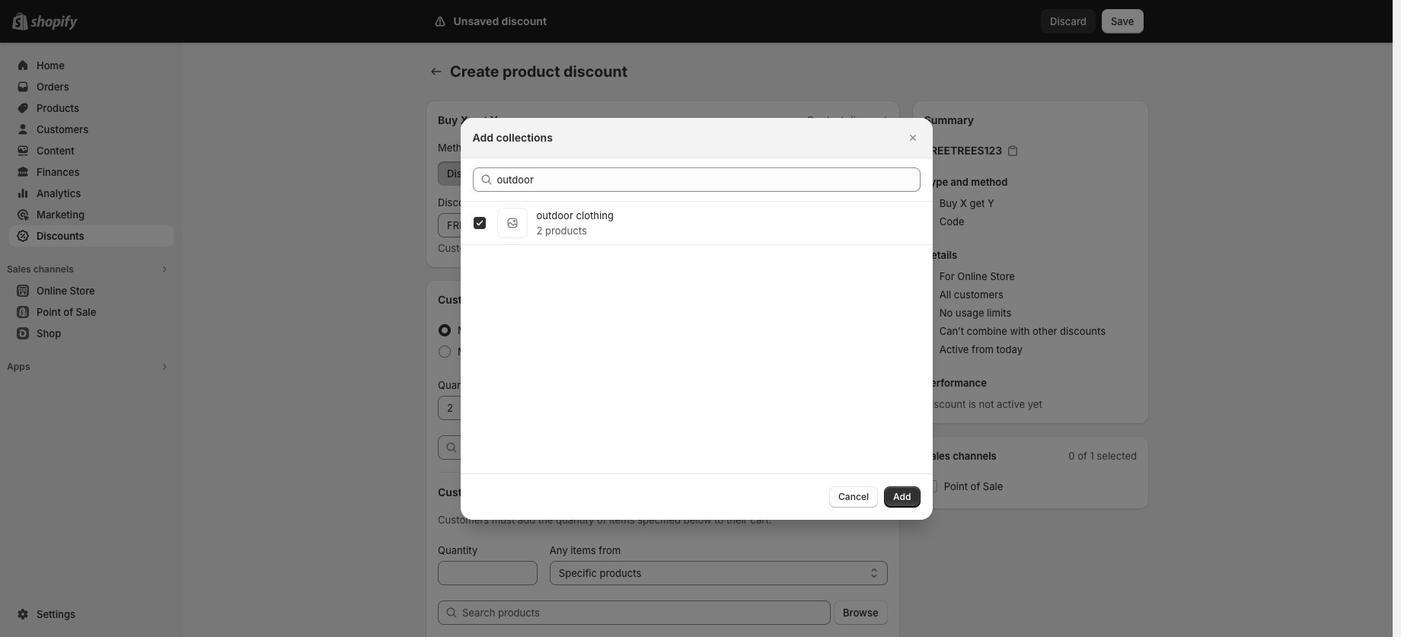 Task type: locate. For each thing, give the bounding box(es) containing it.
dialog
[[0, 118, 1393, 520]]



Task type: describe. For each thing, give the bounding box(es) containing it.
shopify image
[[30, 15, 78, 30]]

Search collections text field
[[497, 167, 921, 192]]



Task type: vqa. For each thing, say whether or not it's contained in the screenshot.
dialog
yes



